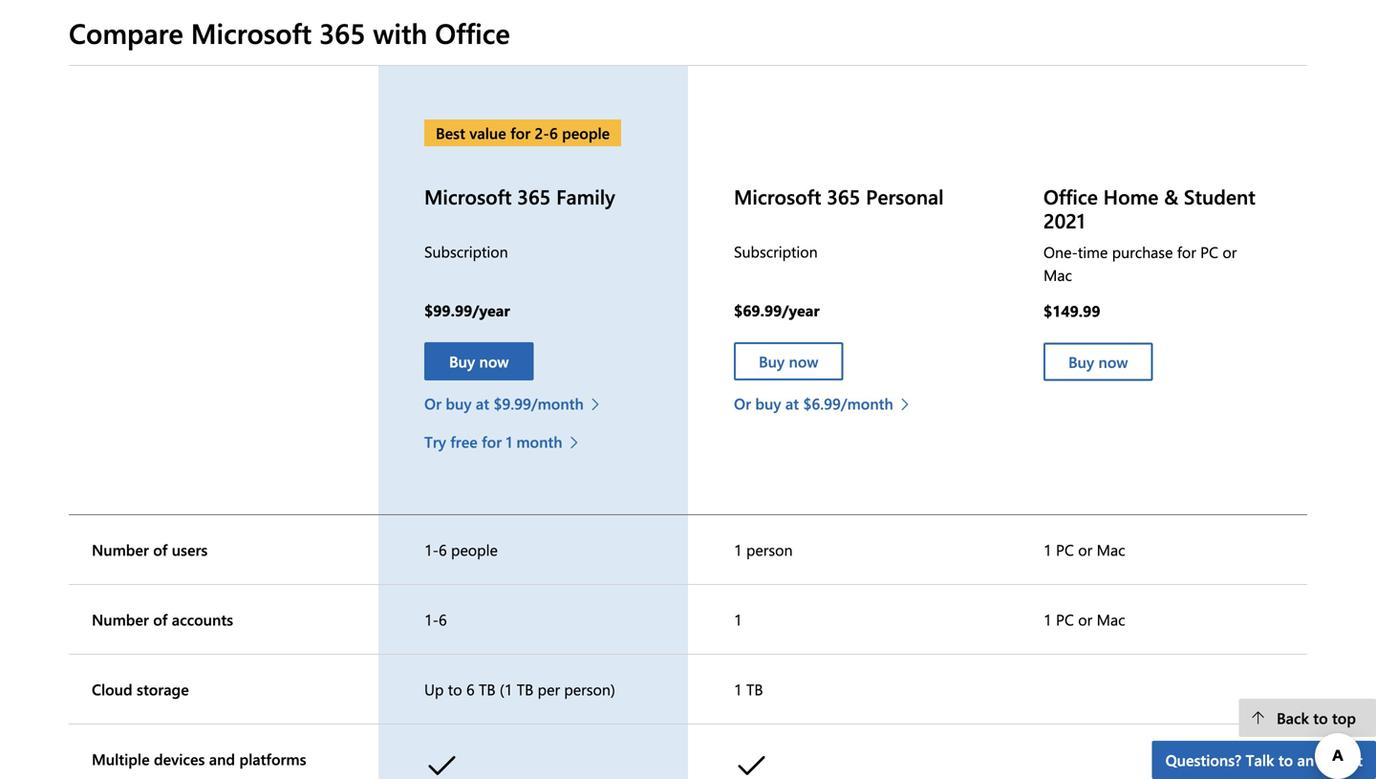 Task type: vqa. For each thing, say whether or not it's contained in the screenshot.
GET A HOLISTIC VIEW OF YOUR CUSTOMERS
no



Task type: locate. For each thing, give the bounding box(es) containing it.
1 at from the left
[[476, 393, 490, 414]]

2 vertical spatial to
[[1279, 750, 1294, 770]]

2 horizontal spatial for
[[1178, 241, 1197, 262]]

1 horizontal spatial buy now
[[759, 351, 819, 372]]

now for second the "buy now" link from right
[[789, 351, 819, 372]]

365 left "family"
[[517, 183, 551, 210]]

0 horizontal spatial buy
[[449, 351, 475, 372]]

office
[[435, 14, 510, 51], [1044, 183, 1098, 210]]

2 1- from the top
[[424, 609, 439, 630]]

1 horizontal spatial 365
[[517, 183, 551, 210]]

for right free
[[482, 431, 502, 452]]

1 horizontal spatial at
[[786, 393, 799, 414]]

or buy at $9.99/month
[[424, 393, 584, 414]]

2 tb from the left
[[517, 679, 534, 700]]

try
[[424, 431, 446, 452]]

1- up 1-6
[[424, 539, 439, 560]]

to inside back to top link
[[1314, 707, 1329, 728]]

of for users
[[153, 539, 168, 560]]

0 vertical spatial to
[[448, 679, 462, 700]]

$6.99/month
[[804, 393, 894, 414]]

buy for 1st the "buy now" link from left
[[449, 351, 475, 372]]

2 included image from the left
[[734, 745, 776, 779]]

now
[[479, 351, 509, 372], [789, 351, 819, 372], [1099, 351, 1129, 372]]

1 horizontal spatial office
[[1044, 183, 1098, 210]]

tb
[[479, 679, 496, 700], [517, 679, 534, 700], [747, 679, 763, 700]]

0 horizontal spatial people
[[451, 539, 498, 560]]

to right up
[[448, 679, 462, 700]]

2 horizontal spatial microsoft
[[734, 183, 822, 210]]

number for number of users
[[92, 539, 149, 560]]

buy inside 'button'
[[446, 393, 472, 414]]

1 horizontal spatial buy
[[759, 351, 785, 372]]

buy
[[449, 351, 475, 372], [759, 351, 785, 372], [1069, 351, 1095, 372]]

subscription up $69.99/year
[[734, 241, 818, 261]]

platforms
[[239, 749, 306, 769]]

1 vertical spatial pc
[[1056, 539, 1074, 560]]

2 horizontal spatial to
[[1314, 707, 1329, 728]]

0 horizontal spatial tb
[[479, 679, 496, 700]]

for
[[511, 122, 531, 143], [1178, 241, 1197, 262], [482, 431, 502, 452]]

&
[[1165, 183, 1179, 210]]

of left the accounts
[[153, 609, 168, 630]]

buy down $69.99/year
[[759, 351, 785, 372]]

or inside button
[[734, 393, 751, 414]]

now up or buy at $6.99/month
[[789, 351, 819, 372]]

2 horizontal spatial now
[[1099, 351, 1129, 372]]

to left top
[[1314, 707, 1329, 728]]

0 horizontal spatial office
[[435, 14, 510, 51]]

2 subscription from the left
[[734, 241, 818, 261]]

1 horizontal spatial microsoft
[[424, 183, 512, 210]]

$69.99/year
[[734, 300, 820, 320]]

subscription
[[424, 241, 508, 261], [734, 241, 818, 261]]

number up the cloud
[[92, 609, 149, 630]]

6 up 1-6
[[439, 539, 447, 560]]

6 left (1
[[467, 679, 475, 700]]

0 horizontal spatial for
[[482, 431, 502, 452]]

0 horizontal spatial buy
[[446, 393, 472, 414]]

1 horizontal spatial subscription
[[734, 241, 818, 261]]

or for subscription
[[734, 393, 751, 414]]

1 vertical spatial office
[[1044, 183, 1098, 210]]

free
[[451, 431, 478, 452]]

365 left with
[[319, 14, 366, 51]]

$9.99/month
[[494, 393, 584, 414]]

0 vertical spatial 1 pc or mac
[[1044, 539, 1126, 560]]

pc
[[1201, 241, 1219, 262], [1056, 539, 1074, 560], [1056, 609, 1074, 630]]

1 vertical spatial for
[[1178, 241, 1197, 262]]

questions?
[[1166, 750, 1242, 770]]

for inside office home & student 2021 one-time purchase for pc or mac
[[1178, 241, 1197, 262]]

person)
[[564, 679, 615, 700]]

1 of from the top
[[153, 539, 168, 560]]

0 vertical spatial 1-
[[424, 539, 439, 560]]

with
[[373, 14, 428, 51]]

to
[[448, 679, 462, 700], [1314, 707, 1329, 728], [1279, 750, 1294, 770]]

person
[[747, 539, 793, 560]]

1 vertical spatial 1 pc or mac
[[1044, 609, 1126, 630]]

cloud storage
[[92, 679, 189, 700]]

to left an
[[1279, 750, 1294, 770]]

2 vertical spatial or
[[1079, 609, 1093, 630]]

1 vertical spatial to
[[1314, 707, 1329, 728]]

1 number from the top
[[92, 539, 149, 560]]

buy now link down $149.99
[[1044, 343, 1153, 381]]

0 vertical spatial of
[[153, 539, 168, 560]]

2 horizontal spatial buy now link
[[1044, 343, 1153, 381]]

1 horizontal spatial now
[[789, 351, 819, 372]]

1 horizontal spatial included image
[[734, 745, 776, 779]]

at for microsoft 365 family
[[476, 393, 490, 414]]

0 vertical spatial people
[[562, 122, 610, 143]]

buy left $6.99/month
[[756, 393, 782, 414]]

office up one-
[[1044, 183, 1098, 210]]

of
[[153, 539, 168, 560], [153, 609, 168, 630]]

buy now up or buy at $9.99/month
[[449, 351, 509, 372]]

to inside 'questions? talk to an expert' dropdown button
[[1279, 750, 1294, 770]]

3 buy from the left
[[1069, 351, 1095, 372]]

per
[[538, 679, 560, 700]]

365
[[319, 14, 366, 51], [517, 183, 551, 210], [827, 183, 861, 210]]

0 horizontal spatial now
[[479, 351, 509, 372]]

2 at from the left
[[786, 393, 799, 414]]

0 horizontal spatial subscription
[[424, 241, 508, 261]]

or inside 'button'
[[424, 393, 442, 414]]

buy up free
[[446, 393, 472, 414]]

or buy at $6.99/month
[[734, 393, 894, 414]]

pc for 1 person
[[1056, 539, 1074, 560]]

at inside button
[[786, 393, 799, 414]]

back to top
[[1277, 707, 1357, 728]]

1 buy from the left
[[449, 351, 475, 372]]

2 of from the top
[[153, 609, 168, 630]]

talk
[[1246, 750, 1275, 770]]

2 vertical spatial pc
[[1056, 609, 1074, 630]]

1 buy from the left
[[446, 393, 472, 414]]

0 horizontal spatial or
[[424, 393, 442, 414]]

2 number from the top
[[92, 609, 149, 630]]

at up try free for 1 month
[[476, 393, 490, 414]]

1 horizontal spatial buy
[[756, 393, 782, 414]]

0 vertical spatial number
[[92, 539, 149, 560]]

subscription up $99.99/year
[[424, 241, 508, 261]]

2 buy from the left
[[756, 393, 782, 414]]

0 horizontal spatial 365
[[319, 14, 366, 51]]

to for back
[[1314, 707, 1329, 728]]

included image
[[424, 745, 467, 779], [734, 745, 776, 779]]

of for accounts
[[153, 609, 168, 630]]

3 buy now from the left
[[1069, 351, 1129, 372]]

buy now down $149.99
[[1069, 351, 1129, 372]]

mac for 1 person
[[1097, 539, 1126, 560]]

number left users
[[92, 539, 149, 560]]

an
[[1298, 750, 1315, 770]]

included image down up
[[424, 745, 467, 779]]

buy down $99.99/year
[[449, 351, 475, 372]]

of left users
[[153, 539, 168, 560]]

for left 2-
[[511, 122, 531, 143]]

2 horizontal spatial 365
[[827, 183, 861, 210]]

best
[[436, 122, 465, 143]]

1 person
[[734, 539, 793, 560]]

for right purchase in the top of the page
[[1178, 241, 1197, 262]]

or
[[424, 393, 442, 414], [734, 393, 751, 414]]

up to 6 tb (1 tb per person)
[[424, 679, 615, 700]]

2 now from the left
[[789, 351, 819, 372]]

2 horizontal spatial tb
[[747, 679, 763, 700]]

1 tb from the left
[[479, 679, 496, 700]]

try free for 1 month
[[424, 431, 563, 452]]

1 vertical spatial or
[[1079, 539, 1093, 560]]

1 1 pc or mac from the top
[[1044, 539, 1126, 560]]

0 horizontal spatial buy now
[[449, 351, 509, 372]]

buy now
[[449, 351, 509, 372], [759, 351, 819, 372], [1069, 351, 1129, 372]]

2 or from the left
[[734, 393, 751, 414]]

microsoft
[[191, 14, 312, 51], [424, 183, 512, 210], [734, 183, 822, 210]]

0 vertical spatial or
[[1223, 241, 1237, 262]]

2 horizontal spatial buy now
[[1069, 351, 1129, 372]]

1 vertical spatial of
[[153, 609, 168, 630]]

or inside office home & student 2021 one-time purchase for pc or mac
[[1223, 241, 1237, 262]]

mac for 1
[[1097, 609, 1126, 630]]

up
[[424, 679, 444, 700]]

buy now link up or buy at $9.99/month
[[424, 342, 534, 381]]

1 horizontal spatial tb
[[517, 679, 534, 700]]

mac
[[1044, 264, 1073, 285], [1097, 539, 1126, 560], [1097, 609, 1126, 630]]

1 or from the left
[[424, 393, 442, 414]]

0 vertical spatial for
[[511, 122, 531, 143]]

6
[[550, 122, 558, 143], [439, 539, 447, 560], [439, 609, 447, 630], [467, 679, 475, 700]]

1 vertical spatial 1-
[[424, 609, 439, 630]]

$149.99
[[1044, 300, 1101, 321]]

2 vertical spatial for
[[482, 431, 502, 452]]

1- for 1-6 people
[[424, 539, 439, 560]]

at inside 'button'
[[476, 393, 490, 414]]

number
[[92, 539, 149, 560], [92, 609, 149, 630]]

accounts
[[172, 609, 233, 630]]

1 1- from the top
[[424, 539, 439, 560]]

buy now link up or buy at $6.99/month
[[734, 342, 844, 381]]

buy
[[446, 393, 472, 414], [756, 393, 782, 414]]

1-
[[424, 539, 439, 560], [424, 609, 439, 630]]

microsoft for microsoft 365 personal
[[734, 183, 822, 210]]

1 pc or mac
[[1044, 539, 1126, 560], [1044, 609, 1126, 630]]

people
[[562, 122, 610, 143], [451, 539, 498, 560]]

0 vertical spatial mac
[[1044, 264, 1073, 285]]

or
[[1223, 241, 1237, 262], [1079, 539, 1093, 560], [1079, 609, 1093, 630]]

0 vertical spatial pc
[[1201, 241, 1219, 262]]

0 horizontal spatial included image
[[424, 745, 467, 779]]

1- up up
[[424, 609, 439, 630]]

buy now up or buy at $6.99/month
[[759, 351, 819, 372]]

3 buy now link from the left
[[1044, 343, 1153, 381]]

office right with
[[435, 14, 510, 51]]

number of users
[[92, 539, 208, 560]]

at
[[476, 393, 490, 414], [786, 393, 799, 414]]

now down $149.99
[[1099, 351, 1129, 372]]

student
[[1184, 183, 1256, 210]]

1 horizontal spatial buy now link
[[734, 342, 844, 381]]

1 horizontal spatial or
[[734, 393, 751, 414]]

365 left personal
[[827, 183, 861, 210]]

top
[[1333, 707, 1357, 728]]

$99.99/year
[[424, 300, 510, 320]]

1 now from the left
[[479, 351, 509, 372]]

0 horizontal spatial at
[[476, 393, 490, 414]]

3 now from the left
[[1099, 351, 1129, 372]]

2 buy from the left
[[759, 351, 785, 372]]

or for 1
[[1079, 609, 1093, 630]]

buy inside button
[[756, 393, 782, 414]]

buy for microsoft 365 family
[[446, 393, 472, 414]]

best value for 2-6 people
[[436, 122, 610, 143]]

now for 1st the "buy now" link from left
[[479, 351, 509, 372]]

1 vertical spatial mac
[[1097, 539, 1126, 560]]

2 vertical spatial mac
[[1097, 609, 1126, 630]]

storage
[[137, 679, 189, 700]]

family
[[557, 183, 616, 210]]

1
[[506, 431, 512, 452], [734, 539, 743, 560], [1044, 539, 1052, 560], [734, 609, 743, 630], [1044, 609, 1052, 630], [734, 679, 743, 700]]

users
[[172, 539, 208, 560]]

0 horizontal spatial buy now link
[[424, 342, 534, 381]]

office inside office home & student 2021 one-time purchase for pc or mac
[[1044, 183, 1098, 210]]

1 horizontal spatial for
[[511, 122, 531, 143]]

2 1 pc or mac from the top
[[1044, 609, 1126, 630]]

at left $6.99/month
[[786, 393, 799, 414]]

2 horizontal spatial buy
[[1069, 351, 1095, 372]]

included image down 1 tb
[[734, 745, 776, 779]]

0 horizontal spatial to
[[448, 679, 462, 700]]

1-6 people
[[424, 539, 498, 560]]

buy now link
[[424, 342, 534, 381], [734, 342, 844, 381], [1044, 343, 1153, 381]]

1 horizontal spatial to
[[1279, 750, 1294, 770]]

buy down $149.99
[[1069, 351, 1095, 372]]

now up or buy at $9.99/month
[[479, 351, 509, 372]]

cloud
[[92, 679, 133, 700]]

1 vertical spatial number
[[92, 609, 149, 630]]



Task type: describe. For each thing, give the bounding box(es) containing it.
pc for 1
[[1056, 609, 1074, 630]]

for for 6
[[511, 122, 531, 143]]

1 horizontal spatial people
[[562, 122, 610, 143]]

one-
[[1044, 241, 1078, 262]]

value
[[470, 122, 506, 143]]

time
[[1078, 241, 1108, 262]]

back
[[1277, 707, 1310, 728]]

expert
[[1319, 750, 1363, 770]]

2 buy now link from the left
[[734, 342, 844, 381]]

mac inside office home & student 2021 one-time purchase for pc or mac
[[1044, 264, 1073, 285]]

1 subscription from the left
[[424, 241, 508, 261]]

1 included image from the left
[[424, 745, 467, 779]]

1 vertical spatial people
[[451, 539, 498, 560]]

or buy at $6.99/month button
[[734, 392, 919, 415]]

microsoft for microsoft 365 family
[[424, 183, 512, 210]]

office home & student 2021 one-time purchase for pc or mac
[[1044, 183, 1256, 285]]

or buy at $9.99/month button
[[424, 392, 610, 415]]

to for up
[[448, 679, 462, 700]]

compare
[[69, 14, 183, 51]]

1- for 1-6
[[424, 609, 439, 630]]

3 tb from the left
[[747, 679, 763, 700]]

1 pc or mac for 1
[[1044, 609, 1126, 630]]

back to top link
[[1240, 699, 1377, 737]]

1 buy now link from the left
[[424, 342, 534, 381]]

compare microsoft 365 with office
[[69, 14, 510, 51]]

number for number of accounts
[[92, 609, 149, 630]]

number of accounts
[[92, 609, 233, 630]]

personal
[[866, 183, 944, 210]]

home
[[1104, 183, 1159, 210]]

try free for 1 month link
[[424, 430, 588, 453]]

2021
[[1044, 207, 1086, 234]]

(1
[[500, 679, 513, 700]]

or for 1 person
[[1079, 539, 1093, 560]]

month
[[517, 431, 563, 452]]

buy for second the "buy now" link from right
[[759, 351, 785, 372]]

buy for subscription
[[756, 393, 782, 414]]

0 horizontal spatial microsoft
[[191, 14, 312, 51]]

6 right value
[[550, 122, 558, 143]]

for for month
[[482, 431, 502, 452]]

1 pc or mac for 1 person
[[1044, 539, 1126, 560]]

multiple
[[92, 749, 150, 769]]

365 for microsoft 365 personal
[[827, 183, 861, 210]]

buy for first the "buy now" link from the right
[[1069, 351, 1095, 372]]

1 tb
[[734, 679, 763, 700]]

2 buy now from the left
[[759, 351, 819, 372]]

0 vertical spatial office
[[435, 14, 510, 51]]

microsoft 365 family
[[424, 183, 616, 210]]

purchase
[[1113, 241, 1174, 262]]

devices
[[154, 749, 205, 769]]

365 for microsoft 365 family
[[517, 183, 551, 210]]

multiple devices and platforms
[[92, 749, 306, 769]]

questions? talk to an expert button
[[1153, 741, 1377, 779]]

microsoft 365 personal
[[734, 183, 944, 210]]

and
[[209, 749, 235, 769]]

1 buy now from the left
[[449, 351, 509, 372]]

or for microsoft 365 family
[[424, 393, 442, 414]]

pc inside office home & student 2021 one-time purchase for pc or mac
[[1201, 241, 1219, 262]]

2-
[[535, 122, 550, 143]]

at for subscription
[[786, 393, 799, 414]]

6 up up
[[439, 609, 447, 630]]

questions? talk to an expert
[[1166, 750, 1363, 770]]

now for first the "buy now" link from the right
[[1099, 351, 1129, 372]]

1-6
[[424, 609, 447, 630]]



